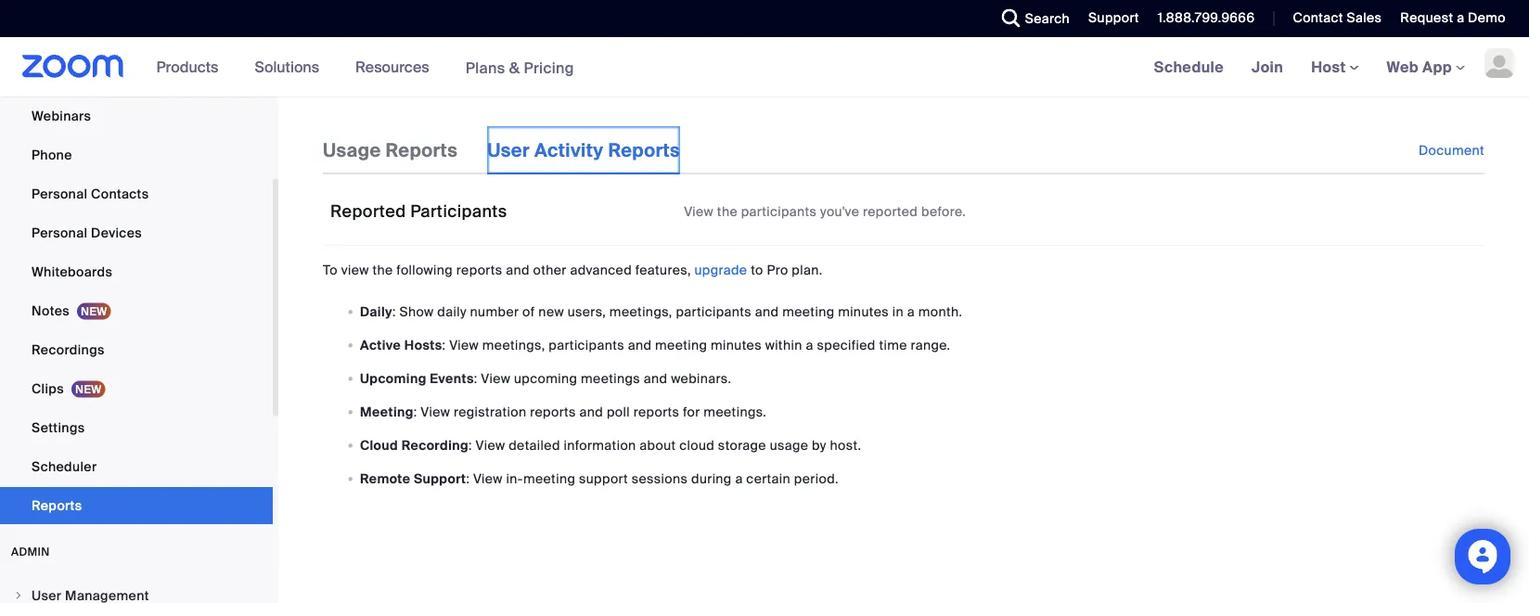 Task type: vqa. For each thing, say whether or not it's contained in the screenshot.


Task type: locate. For each thing, give the bounding box(es) containing it.
active
[[360, 336, 401, 354]]

meeting down daily : show daily number of new users, meetings, participants and meeting minutes in a month.
[[655, 336, 708, 354]]

support link
[[1075, 0, 1145, 37], [1089, 9, 1140, 26]]

: up events
[[442, 336, 446, 354]]

document link
[[1419, 126, 1485, 175]]

1 horizontal spatial the
[[717, 203, 738, 220]]

participants down users,
[[549, 336, 625, 354]]

reports up number at the left bottom of page
[[457, 262, 503, 279]]

1 vertical spatial minutes
[[711, 336, 762, 354]]

menu item inside side navigation navigation
[[0, 578, 273, 603]]

app
[[1423, 57, 1453, 77]]

reports for following
[[457, 262, 503, 279]]

a right in
[[908, 303, 915, 320]]

0 vertical spatial support
[[1089, 9, 1140, 26]]

meetings, down of
[[483, 336, 545, 354]]

participants up pro
[[742, 203, 817, 220]]

and down daily : show daily number of new users, meetings, participants and meeting minutes in a month.
[[628, 336, 652, 354]]

request
[[1401, 9, 1454, 26]]

side navigation navigation
[[0, 0, 279, 603]]

specified
[[817, 336, 876, 354]]

1 horizontal spatial minutes
[[838, 303, 889, 320]]

meeting : view registration reports and poll reports for meetings.
[[360, 403, 767, 420]]

: for support
[[466, 470, 470, 487]]

meeting
[[783, 303, 835, 320], [655, 336, 708, 354], [523, 470, 576, 487]]

0 vertical spatial meetings,
[[610, 303, 673, 320]]

banner
[[0, 37, 1530, 98]]

0 horizontal spatial support
[[414, 470, 466, 487]]

0 vertical spatial meeting
[[783, 303, 835, 320]]

participants down upgrade link
[[676, 303, 752, 320]]

participants
[[742, 203, 817, 220], [676, 303, 752, 320], [549, 336, 625, 354]]

1 vertical spatial meetings,
[[483, 336, 545, 354]]

phone
[[32, 146, 72, 163]]

the up 'upgrade'
[[717, 203, 738, 220]]

meeting down plan.
[[783, 303, 835, 320]]

2 horizontal spatial meeting
[[783, 303, 835, 320]]

resources
[[356, 57, 429, 77]]

the right view
[[373, 262, 393, 279]]

1 vertical spatial meeting
[[655, 336, 708, 354]]

within
[[766, 336, 803, 354]]

1 vertical spatial personal
[[32, 224, 88, 241]]

in-
[[506, 470, 524, 487]]

view the participants you've reported before.
[[684, 203, 967, 220]]

events
[[430, 370, 474, 387]]

usage reports
[[323, 138, 458, 162]]

2 vertical spatial meeting
[[523, 470, 576, 487]]

contact sales link
[[1280, 0, 1387, 37], [1294, 9, 1383, 26]]

minutes
[[838, 303, 889, 320], [711, 336, 762, 354]]

number
[[470, 303, 519, 320]]

support
[[1089, 9, 1140, 26], [414, 470, 466, 487]]

view up registration
[[481, 370, 511, 387]]

request a demo
[[1401, 9, 1507, 26]]

reports inside 'personal menu' menu
[[32, 497, 82, 514]]

view for in-
[[473, 470, 503, 487]]

daily
[[438, 303, 467, 320]]

2 personal from the top
[[32, 224, 88, 241]]

: down registration
[[469, 437, 472, 454]]

1 vertical spatial the
[[373, 262, 393, 279]]

support right search
[[1089, 9, 1140, 26]]

meeting down the detailed
[[523, 470, 576, 487]]

sales
[[1348, 9, 1383, 26]]

meeting
[[360, 403, 414, 420]]

view for meetings,
[[449, 336, 479, 354]]

demo
[[1469, 9, 1507, 26]]

meetings navigation
[[1141, 37, 1530, 98]]

usage reports link
[[323, 126, 458, 175]]

personal contacts link
[[0, 175, 273, 213]]

1 horizontal spatial reports
[[530, 403, 576, 420]]

0 horizontal spatial reports
[[32, 497, 82, 514]]

0 vertical spatial personal
[[32, 185, 88, 202]]

0 vertical spatial minutes
[[838, 303, 889, 320]]

reports link
[[0, 487, 273, 525]]

1 horizontal spatial meetings,
[[610, 303, 673, 320]]

reports right activity
[[608, 138, 681, 162]]

web
[[1388, 57, 1419, 77]]

upcoming
[[360, 370, 427, 387]]

0 horizontal spatial minutes
[[711, 336, 762, 354]]

search
[[1026, 10, 1070, 27]]

and
[[506, 262, 530, 279], [755, 303, 779, 320], [628, 336, 652, 354], [644, 370, 668, 387], [580, 403, 604, 420]]

reports up about
[[634, 403, 680, 420]]

before.
[[922, 203, 967, 220]]

profile picture image
[[1485, 48, 1515, 78]]

zoom logo image
[[22, 55, 124, 78]]

view
[[684, 203, 714, 220], [449, 336, 479, 354], [481, 370, 511, 387], [421, 403, 450, 420], [476, 437, 505, 454], [473, 470, 503, 487]]

menu item
[[0, 578, 273, 603]]

plans & pricing link
[[466, 58, 575, 77], [466, 58, 575, 77]]

reports down upcoming events : view upcoming meetings and webinars.
[[530, 403, 576, 420]]

notes
[[32, 302, 70, 319]]

reports
[[386, 138, 458, 162], [608, 138, 681, 162], [32, 497, 82, 514]]

plans
[[466, 58, 506, 77]]

: up registration
[[474, 370, 478, 387]]

host button
[[1312, 57, 1360, 77]]

banner containing products
[[0, 37, 1530, 98]]

personal for personal contacts
[[32, 185, 88, 202]]

personal
[[32, 185, 88, 202], [32, 224, 88, 241]]

minutes left within
[[711, 336, 762, 354]]

&
[[509, 58, 520, 77]]

reports
[[457, 262, 503, 279], [530, 403, 576, 420], [634, 403, 680, 420]]

scheduler
[[32, 458, 97, 475]]

show
[[400, 303, 434, 320]]

search button
[[988, 0, 1075, 37]]

storage
[[718, 437, 767, 454]]

view left in-
[[473, 470, 503, 487]]

0 vertical spatial participants
[[742, 203, 817, 220]]

remote support : view in-meeting support sessions during a certain period.
[[360, 470, 839, 487]]

minutes left in
[[838, 303, 889, 320]]

of
[[523, 303, 535, 320]]

support down recording
[[414, 470, 466, 487]]

personal up whiteboards
[[32, 224, 88, 241]]

and left poll
[[580, 403, 604, 420]]

view up recording
[[421, 403, 450, 420]]

participants
[[410, 201, 507, 222]]

1 horizontal spatial meeting
[[655, 336, 708, 354]]

0 horizontal spatial reports
[[457, 262, 503, 279]]

to
[[751, 262, 764, 279]]

meetings, up active hosts : view meetings, participants and meeting minutes within a specified time range.
[[610, 303, 673, 320]]

0 horizontal spatial the
[[373, 262, 393, 279]]

a right within
[[806, 336, 814, 354]]

1 horizontal spatial support
[[1089, 9, 1140, 26]]

settings link
[[0, 409, 273, 447]]

reports up reported participants
[[386, 138, 458, 162]]

following
[[397, 262, 453, 279]]

upgrade
[[695, 262, 748, 279]]

for
[[683, 403, 701, 420]]

reports down scheduler
[[32, 497, 82, 514]]

time
[[880, 336, 908, 354]]

remote
[[360, 470, 411, 487]]

daily : show daily number of new users, meetings, participants and meeting minutes in a month.
[[360, 303, 963, 320]]

contacts
[[91, 185, 149, 202]]

view down registration
[[476, 437, 505, 454]]

1.888.799.9666
[[1158, 9, 1256, 26]]

view down daily
[[449, 336, 479, 354]]

personal devices
[[32, 224, 142, 241]]

to view the following reports and other advanced features, upgrade to pro plan.
[[323, 262, 823, 279]]

recording
[[402, 437, 469, 454]]

: left in-
[[466, 470, 470, 487]]

:
[[393, 303, 396, 320], [442, 336, 446, 354], [474, 370, 478, 387], [414, 403, 417, 420], [469, 437, 472, 454], [466, 470, 470, 487]]

1 personal from the top
[[32, 185, 88, 202]]

personal down phone
[[32, 185, 88, 202]]

0 horizontal spatial meeting
[[523, 470, 576, 487]]

resources button
[[356, 37, 438, 97]]

1 vertical spatial participants
[[676, 303, 752, 320]]



Task type: describe. For each thing, give the bounding box(es) containing it.
other
[[533, 262, 567, 279]]

1 horizontal spatial reports
[[386, 138, 458, 162]]

cloud
[[680, 437, 715, 454]]

0 horizontal spatial meetings,
[[483, 336, 545, 354]]

and left the "other"
[[506, 262, 530, 279]]

2 vertical spatial participants
[[549, 336, 625, 354]]

right image
[[13, 590, 24, 602]]

: up recording
[[414, 403, 417, 420]]

usage
[[323, 138, 381, 162]]

reported
[[863, 203, 918, 220]]

: left show
[[393, 303, 396, 320]]

settings
[[32, 419, 85, 436]]

personal menu menu
[[0, 0, 273, 526]]

webinars.
[[671, 370, 732, 387]]

daily
[[360, 303, 393, 320]]

2 horizontal spatial reports
[[608, 138, 681, 162]]

join
[[1252, 57, 1284, 77]]

hosts
[[405, 336, 442, 354]]

sessions
[[632, 470, 688, 487]]

user activity reports
[[488, 138, 681, 162]]

view for upcoming
[[481, 370, 511, 387]]

personal for personal devices
[[32, 224, 88, 241]]

webinars link
[[0, 97, 273, 135]]

webinars
[[32, 107, 91, 124]]

notes link
[[0, 292, 273, 330]]

certain
[[747, 470, 791, 487]]

recordings link
[[0, 331, 273, 369]]

active hosts : view meetings, participants and meeting minutes within a specified time range.
[[360, 336, 951, 354]]

plan.
[[792, 262, 823, 279]]

solutions
[[255, 57, 319, 77]]

in
[[893, 303, 904, 320]]

poll
[[607, 403, 630, 420]]

detailed
[[509, 437, 561, 454]]

view up 'upgrade'
[[684, 203, 714, 220]]

reported
[[331, 201, 406, 222]]

upcoming events : view upcoming meetings and webinars.
[[360, 370, 732, 387]]

personal devices link
[[0, 214, 273, 252]]

to
[[323, 262, 338, 279]]

1 vertical spatial support
[[414, 470, 466, 487]]

range.
[[911, 336, 951, 354]]

a right during
[[736, 470, 743, 487]]

schedule
[[1155, 57, 1225, 77]]

pricing
[[524, 58, 575, 77]]

host
[[1312, 57, 1350, 77]]

view for detailed
[[476, 437, 505, 454]]

upgrade link
[[695, 262, 748, 279]]

user
[[488, 138, 530, 162]]

cloud
[[360, 437, 398, 454]]

web app
[[1388, 57, 1453, 77]]

features,
[[636, 262, 691, 279]]

products
[[157, 57, 219, 77]]

products button
[[157, 37, 227, 97]]

meetings
[[581, 370, 641, 387]]

contact
[[1294, 9, 1344, 26]]

whiteboards link
[[0, 253, 273, 291]]

a left demo
[[1458, 9, 1465, 26]]

upcoming
[[514, 370, 578, 387]]

join link
[[1239, 37, 1298, 97]]

whiteboards
[[32, 263, 112, 280]]

phone link
[[0, 136, 273, 174]]

scheduler link
[[0, 448, 273, 486]]

pro
[[767, 262, 789, 279]]

tabs of report home tab list
[[323, 126, 710, 175]]

solutions button
[[255, 37, 328, 97]]

users,
[[568, 303, 606, 320]]

2 horizontal spatial reports
[[634, 403, 680, 420]]

devices
[[91, 224, 142, 241]]

contact sales
[[1294, 9, 1383, 26]]

product information navigation
[[143, 37, 588, 98]]

cloud recording : view detailed information about cloud storage usage by host.
[[360, 437, 862, 454]]

: for events
[[474, 370, 478, 387]]

recordings
[[32, 341, 105, 358]]

clips
[[32, 380, 64, 397]]

: for recording
[[469, 437, 472, 454]]

registration
[[454, 403, 527, 420]]

0 vertical spatial the
[[717, 203, 738, 220]]

host.
[[830, 437, 862, 454]]

about
[[640, 437, 676, 454]]

view
[[341, 262, 369, 279]]

activity
[[535, 138, 604, 162]]

personal contacts
[[32, 185, 149, 202]]

month.
[[919, 303, 963, 320]]

admin
[[11, 545, 50, 559]]

during
[[692, 470, 732, 487]]

web app button
[[1388, 57, 1466, 77]]

: for hosts
[[442, 336, 446, 354]]

and down active hosts : view meetings, participants and meeting minutes within a specified time range.
[[644, 370, 668, 387]]

clips link
[[0, 370, 273, 408]]

by
[[812, 437, 827, 454]]

advanced
[[570, 262, 632, 279]]

reports for registration
[[530, 403, 576, 420]]

and up within
[[755, 303, 779, 320]]

document
[[1419, 142, 1485, 159]]



